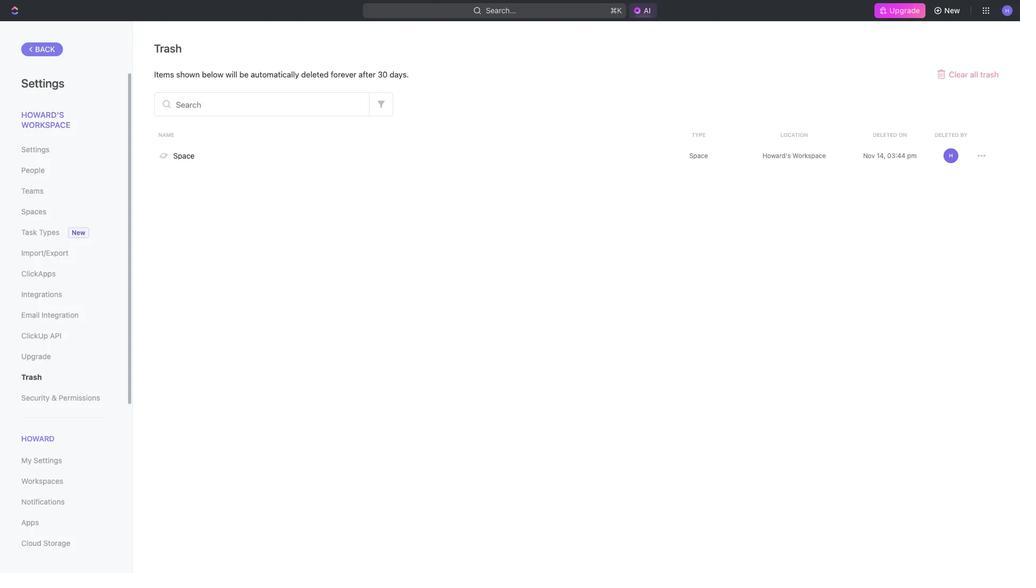 Task type: describe. For each thing, give the bounding box(es) containing it.
cloud storage link
[[21, 535, 106, 553]]

1 horizontal spatial howard's
[[763, 152, 791, 160]]

automatically
[[251, 70, 299, 79]]

name
[[158, 132, 174, 138]]

clickup api link
[[21, 327, 106, 345]]

permissions
[[59, 394, 100, 403]]

workspaces link
[[21, 473, 106, 491]]

settings element
[[0, 21, 133, 574]]

spaces
[[21, 207, 46, 216]]

notifications
[[21, 498, 65, 507]]

types
[[39, 228, 60, 237]]

days.
[[390, 70, 409, 79]]

workspace inside settings element
[[21, 120, 70, 130]]

pm
[[907, 152, 917, 160]]

deleted
[[301, 70, 329, 79]]

api
[[50, 332, 61, 341]]

my settings link
[[21, 452, 106, 470]]

import/export
[[21, 249, 68, 258]]

new inside settings element
[[72, 229, 85, 237]]

30
[[378, 70, 388, 79]]

clickup
[[21, 332, 48, 341]]

email integration
[[21, 311, 79, 320]]

upgrade inside settings element
[[21, 353, 51, 361]]

⌘k
[[610, 6, 622, 15]]

people link
[[21, 162, 106, 180]]

&
[[52, 394, 57, 403]]

new button
[[930, 2, 967, 19]]

items shown below will be automatically deleted forever after 30 days.
[[154, 70, 409, 79]]

security
[[21, 394, 50, 403]]

nov
[[863, 152, 875, 160]]

forever
[[331, 70, 357, 79]]

clickapps
[[21, 270, 56, 278]]

people
[[21, 166, 45, 175]]

1 horizontal spatial space
[[689, 152, 708, 160]]

1 horizontal spatial workspace
[[793, 152, 826, 160]]

integrations
[[21, 290, 62, 299]]

clear all trash
[[949, 70, 999, 79]]

settings inside settings link
[[21, 145, 50, 154]]

integrations link
[[21, 286, 106, 304]]

14,
[[877, 152, 886, 160]]

deleted for deleted by
[[935, 132, 959, 138]]

by
[[961, 132, 968, 138]]

notifications link
[[21, 494, 106, 512]]

be
[[239, 70, 249, 79]]

trash
[[980, 70, 999, 79]]

deleted for deleted on
[[873, 132, 897, 138]]

apps
[[21, 519, 39, 528]]

teams link
[[21, 182, 106, 200]]

task
[[21, 228, 37, 237]]

deleted by
[[935, 132, 968, 138]]

cloud storage
[[21, 540, 70, 548]]

clickup api
[[21, 332, 61, 341]]

Search text field
[[155, 93, 369, 116]]

back
[[35, 45, 55, 54]]



Task type: locate. For each thing, give the bounding box(es) containing it.
howard's workspace up settings link
[[21, 110, 70, 130]]

ai button
[[629, 3, 657, 18]]

h
[[1005, 7, 1009, 13], [949, 153, 953, 159]]

1 vertical spatial howard's
[[763, 152, 791, 160]]

spaces link
[[21, 203, 106, 221]]

storage
[[43, 540, 70, 548]]

upgrade left new button
[[890, 6, 920, 15]]

2 vertical spatial settings
[[34, 457, 62, 466]]

1 vertical spatial howard's workspace
[[763, 152, 826, 160]]

import/export link
[[21, 244, 106, 262]]

howard's inside settings element
[[21, 110, 64, 119]]

1 horizontal spatial upgrade link
[[875, 3, 925, 18]]

teams
[[21, 187, 44, 196]]

new
[[945, 6, 960, 15], [72, 229, 85, 237]]

h inside dropdown button
[[1005, 7, 1009, 13]]

after
[[359, 70, 376, 79]]

0 vertical spatial settings
[[21, 76, 65, 90]]

will
[[226, 70, 237, 79]]

search...
[[486, 6, 516, 15]]

1 vertical spatial workspace
[[793, 152, 826, 160]]

1 horizontal spatial deleted
[[935, 132, 959, 138]]

deleted left on
[[873, 132, 897, 138]]

1 vertical spatial trash
[[21, 373, 42, 382]]

email integration link
[[21, 307, 106, 325]]

0 horizontal spatial trash
[[21, 373, 42, 382]]

deleted on
[[873, 132, 907, 138]]

items
[[154, 70, 174, 79]]

upgrade down 'clickup'
[[21, 353, 51, 361]]

deleted
[[873, 132, 897, 138], [935, 132, 959, 138]]

0 horizontal spatial upgrade link
[[21, 348, 106, 366]]

space down name
[[173, 151, 195, 160]]

0 vertical spatial upgrade
[[890, 6, 920, 15]]

0 vertical spatial workspace
[[21, 120, 70, 130]]

settings right my
[[34, 457, 62, 466]]

1 vertical spatial upgrade link
[[21, 348, 106, 366]]

settings link
[[21, 141, 106, 159]]

upgrade
[[890, 6, 920, 15], [21, 353, 51, 361]]

0 vertical spatial howard's
[[21, 110, 64, 119]]

upgrade link
[[875, 3, 925, 18], [21, 348, 106, 366]]

new inside button
[[945, 6, 960, 15]]

0 horizontal spatial h
[[949, 153, 953, 159]]

1 horizontal spatial upgrade
[[890, 6, 920, 15]]

settings
[[21, 76, 65, 90], [21, 145, 50, 154], [34, 457, 62, 466]]

upgrade link up the trash link on the left of page
[[21, 348, 106, 366]]

back link
[[21, 43, 63, 56]]

workspace down the location
[[793, 152, 826, 160]]

howard
[[21, 435, 54, 444]]

shown
[[176, 70, 200, 79]]

trash
[[154, 41, 182, 55], [21, 373, 42, 382]]

location
[[781, 132, 808, 138]]

on
[[899, 132, 907, 138]]

security & permissions
[[21, 394, 100, 403]]

1 vertical spatial settings
[[21, 145, 50, 154]]

settings down back link
[[21, 76, 65, 90]]

my settings
[[21, 457, 62, 466]]

0 horizontal spatial workspace
[[21, 120, 70, 130]]

1 vertical spatial upgrade
[[21, 353, 51, 361]]

1 vertical spatial new
[[72, 229, 85, 237]]

h button
[[999, 2, 1016, 19]]

clickapps link
[[21, 265, 106, 283]]

integration
[[42, 311, 79, 320]]

nov 14, 03:44 pm
[[863, 152, 917, 160]]

howard's workspace down the location
[[763, 152, 826, 160]]

howard's down the location
[[763, 152, 791, 160]]

03:44
[[887, 152, 906, 160]]

upgrade link left new button
[[875, 3, 925, 18]]

howard's workspace
[[21, 110, 70, 130], [763, 152, 826, 160]]

1 horizontal spatial h
[[1005, 7, 1009, 13]]

ai
[[644, 6, 651, 15]]

trash up security
[[21, 373, 42, 382]]

space down 'type' at right
[[689, 152, 708, 160]]

deleted left by
[[935, 132, 959, 138]]

0 horizontal spatial howard's workspace
[[21, 110, 70, 130]]

0 horizontal spatial deleted
[[873, 132, 897, 138]]

howard's
[[21, 110, 64, 119], [763, 152, 791, 160]]

howard's workspace inside settings element
[[21, 110, 70, 130]]

dropdown menu image
[[978, 152, 986, 160]]

workspaces
[[21, 478, 63, 486]]

1 deleted from the left
[[873, 132, 897, 138]]

trash link
[[21, 369, 106, 387]]

settings up people
[[21, 145, 50, 154]]

security & permissions link
[[21, 389, 106, 408]]

my
[[21, 457, 32, 466]]

1 vertical spatial h
[[949, 153, 953, 159]]

0 horizontal spatial space
[[173, 151, 195, 160]]

1 horizontal spatial new
[[945, 6, 960, 15]]

0 vertical spatial trash
[[154, 41, 182, 55]]

email
[[21, 311, 40, 320]]

trash inside settings element
[[21, 373, 42, 382]]

workspace
[[21, 120, 70, 130], [793, 152, 826, 160]]

0 vertical spatial h
[[1005, 7, 1009, 13]]

apps link
[[21, 514, 106, 533]]

0 vertical spatial new
[[945, 6, 960, 15]]

cloud
[[21, 540, 41, 548]]

2 deleted from the left
[[935, 132, 959, 138]]

1 horizontal spatial trash
[[154, 41, 182, 55]]

1 horizontal spatial howard's workspace
[[763, 152, 826, 160]]

space
[[173, 151, 195, 160], [689, 152, 708, 160]]

type
[[692, 132, 706, 138]]

0 horizontal spatial upgrade
[[21, 353, 51, 361]]

settings inside my settings link
[[34, 457, 62, 466]]

all
[[970, 70, 978, 79]]

howard's up settings link
[[21, 110, 64, 119]]

0 horizontal spatial new
[[72, 229, 85, 237]]

trash up items
[[154, 41, 182, 55]]

0 vertical spatial howard's workspace
[[21, 110, 70, 130]]

clear
[[949, 70, 968, 79]]

0 horizontal spatial howard's
[[21, 110, 64, 119]]

task types
[[21, 228, 60, 237]]

workspace up settings link
[[21, 120, 70, 130]]

below
[[202, 70, 224, 79]]

0 vertical spatial upgrade link
[[875, 3, 925, 18]]



Task type: vqa. For each thing, say whether or not it's contained in the screenshot.
'howard'
yes



